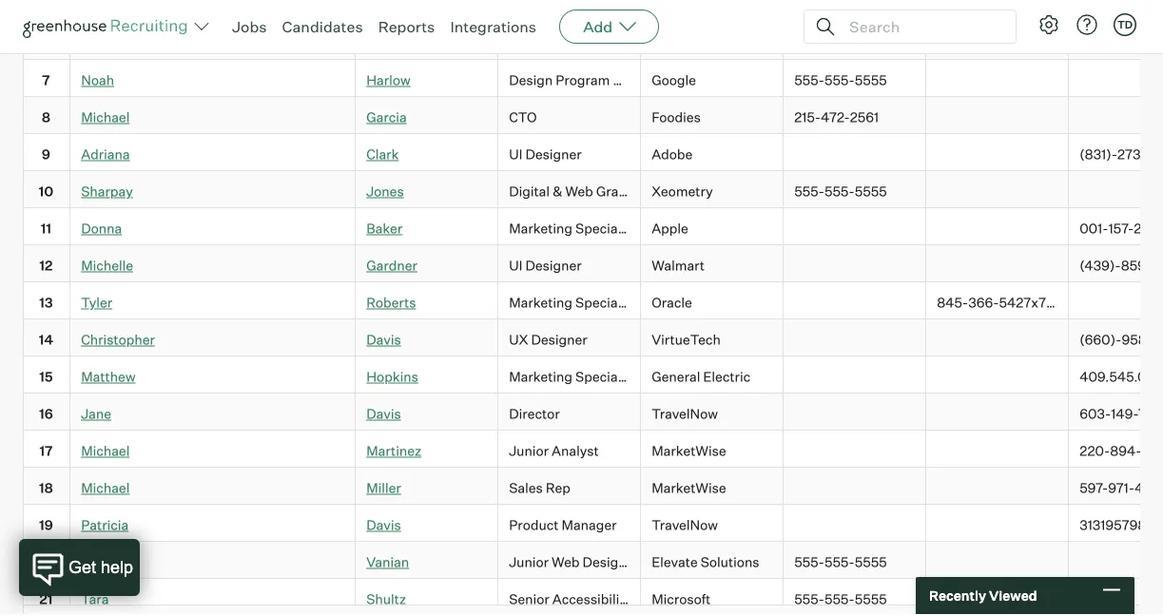 Task type: describe. For each thing, give the bounding box(es) containing it.
845-
[[938, 295, 969, 312]]

junior for junior analyst
[[509, 444, 549, 460]]

13
[[39, 295, 53, 312]]

21 cell
[[23, 580, 70, 616]]

18 cell
[[23, 469, 70, 506]]

marketwise for junior analyst
[[652, 444, 727, 460]]

jobs
[[232, 17, 267, 36]]

row containing 21
[[23, 580, 1164, 616]]

integrations link
[[451, 17, 537, 36]]

5555 for google
[[855, 73, 888, 89]]

michael link for 18
[[81, 481, 130, 498]]

noah
[[81, 73, 114, 89]]

specialist for apple
[[576, 221, 637, 238]]

miller link
[[367, 481, 401, 498]]

hopkins
[[367, 370, 419, 386]]

16
[[39, 407, 53, 423]]

tyler link
[[81, 295, 112, 312]]

junior web designer
[[509, 555, 639, 572]]

366-
[[969, 295, 1000, 312]]

14 cell
[[23, 320, 70, 358]]

0 vertical spatial web
[[566, 184, 594, 201]]

matthew link
[[81, 370, 136, 386]]

michael link for 17
[[81, 444, 130, 460]]

19 cell
[[23, 506, 70, 543]]

row containing 12
[[23, 246, 1164, 283]]

adriana
[[81, 147, 130, 164]]

patricia link
[[81, 518, 129, 535]]

michael link for 8
[[81, 110, 130, 126]]

walmart
[[652, 258, 705, 275]]

409.545.0221
[[1080, 370, 1164, 386]]

21
[[39, 592, 53, 609]]

junior analyst
[[509, 444, 599, 460]]

14
[[39, 332, 53, 349]]

reports link
[[378, 17, 435, 36]]

ui designer for adobe
[[509, 147, 582, 164]]

senior for senior designer
[[509, 36, 550, 52]]

215-472-2561
[[795, 110, 879, 126]]

6
[[42, 36, 50, 52]]

472-
[[821, 110, 851, 126]]

220-894-103
[[1080, 444, 1164, 460]]

shultz
[[367, 592, 406, 609]]

20 cell
[[23, 543, 70, 580]]

958-
[[1122, 332, 1153, 349]]

michelle link
[[81, 258, 133, 275]]

4389
[[1135, 481, 1164, 498]]

(660)-
[[1080, 332, 1123, 349]]

matthew
[[81, 370, 136, 386]]

miller
[[367, 481, 401, 498]]

graphic
[[597, 184, 646, 201]]

vanian
[[367, 555, 409, 572]]

12
[[39, 258, 53, 275]]

junior for junior web designer
[[509, 555, 549, 572]]

3131957981
[[1080, 518, 1152, 535]]

157-
[[1109, 221, 1135, 238]]

jones link
[[367, 184, 404, 201]]

oracle
[[652, 295, 693, 312]]

ui for clark
[[509, 147, 523, 164]]

1 row from the top
[[23, 0, 1164, 23]]

marketing for oracle
[[509, 295, 573, 312]]

hopkins link
[[367, 370, 419, 386]]

603-149-7721
[[1080, 407, 1164, 423]]

15 inside cell
[[39, 370, 53, 386]]

row containing 19
[[23, 506, 1164, 543]]

tyler
[[81, 295, 112, 312]]

(439)-859-81
[[1080, 258, 1164, 275]]

7 cell
[[23, 61, 70, 98]]

designer up senior accessibility designer on the bottom of page
[[583, 555, 639, 572]]

marketing for general electric
[[509, 370, 573, 386]]

general electric
[[652, 370, 751, 386]]

marketing specialist for apple
[[509, 221, 637, 238]]

19
[[39, 518, 53, 535]]

senior designer
[[509, 36, 609, 52]]

845-366-5427x7526
[[938, 295, 1071, 312]]

row containing 8
[[23, 98, 1164, 135]]

914
[[1148, 147, 1164, 164]]

marketing for apple
[[509, 221, 573, 238]]

15 cell
[[23, 358, 70, 395]]

971-
[[1109, 481, 1135, 498]]

17 cell
[[23, 432, 70, 469]]

859-
[[1122, 258, 1153, 275]]

garcia link
[[367, 110, 407, 126]]

davis for product
[[367, 518, 401, 535]]

8 cell
[[23, 98, 70, 135]]

row containing 13
[[23, 283, 1164, 320]]

harlow link
[[367, 73, 411, 89]]

eloise
[[81, 555, 119, 572]]

sales
[[509, 481, 543, 498]]

1 vertical spatial web
[[552, 555, 580, 572]]

add button
[[560, 10, 660, 44]]

10
[[39, 184, 53, 201]]

ui designer for walmart
[[509, 258, 582, 275]]

894-
[[1111, 444, 1143, 460]]

td button
[[1111, 10, 1141, 40]]

designer up &
[[526, 147, 582, 164]]

rep
[[546, 481, 571, 498]]

555-555-5555 for microsoft
[[795, 592, 888, 609]]

adriana link
[[81, 147, 130, 164]]

modern
[[652, 36, 700, 52]]

marketing specialist for general electric
[[509, 370, 637, 386]]

278-
[[1135, 221, 1164, 238]]

row containing 16
[[23, 395, 1164, 432]]

row containing 20
[[23, 543, 1164, 580]]

9
[[42, 147, 50, 164]]

davis link for ux
[[367, 332, 401, 349]]

product manager
[[509, 518, 617, 535]]

18
[[39, 481, 53, 498]]

jobs link
[[232, 17, 267, 36]]

specialist for oracle
[[576, 295, 637, 312]]

designer down &
[[526, 258, 582, 275]]

marketwise for sales rep
[[652, 481, 727, 498]]

product
[[509, 518, 559, 535]]

digital
[[509, 184, 550, 201]]

row containing 7
[[23, 61, 1164, 98]]

martinez link
[[367, 444, 422, 460]]



Task type: vqa. For each thing, say whether or not it's contained in the screenshot.
the right time
no



Task type: locate. For each thing, give the bounding box(es) containing it.
michael link up "adriana"
[[81, 110, 130, 126]]

senior up design
[[509, 36, 550, 52]]

5555 for elevate solutions
[[855, 555, 888, 572]]

reports
[[378, 17, 435, 36]]

row containing 14
[[23, 320, 1164, 358]]

jones
[[367, 184, 404, 201]]

2 ui designer from the top
[[509, 258, 582, 275]]

3 specialist from the top
[[576, 370, 637, 386]]

1 ui from the top
[[509, 147, 523, 164]]

michael up patricia
[[81, 481, 130, 498]]

2 junior from the top
[[509, 555, 549, 572]]

td
[[1118, 18, 1134, 31]]

1 vertical spatial michael link
[[81, 444, 130, 460]]

149-
[[1112, 407, 1139, 423]]

8 row from the top
[[23, 246, 1164, 283]]

director
[[509, 407, 560, 423]]

row containing 18
[[23, 469, 1164, 506]]

001-
[[1080, 221, 1109, 238]]

4 555-555-5555 from the top
[[795, 592, 888, 609]]

travelnow for director
[[652, 407, 719, 423]]

2 marketing specialist from the top
[[509, 295, 637, 312]]

junior down product
[[509, 555, 549, 572]]

ui for gardner
[[509, 258, 523, 275]]

3 marketing specialist from the top
[[509, 370, 637, 386]]

1 vertical spatial marketing
[[509, 295, 573, 312]]

5555 for xeometry
[[855, 184, 888, 201]]

davis
[[367, 332, 401, 349], [367, 407, 401, 423], [367, 518, 401, 535]]

0 vertical spatial 15
[[1153, 332, 1164, 349]]

specialist down 'ux designer'
[[576, 370, 637, 386]]

accessibility
[[553, 592, 632, 609]]

junior
[[509, 444, 549, 460], [509, 555, 549, 572]]

2 marketing from the top
[[509, 295, 573, 312]]

9 cell
[[23, 135, 70, 172]]

davis down miller link
[[367, 518, 401, 535]]

2 vertical spatial michael
[[81, 481, 130, 498]]

5 row from the top
[[23, 135, 1164, 172]]

4 5555 from the top
[[855, 592, 888, 609]]

vanian link
[[367, 555, 409, 572]]

marketing specialist for oracle
[[509, 295, 637, 312]]

6 cell
[[23, 23, 70, 61]]

ui down cto
[[509, 147, 523, 164]]

wong link
[[367, 36, 403, 52]]

0 vertical spatial marketing specialist
[[509, 221, 637, 238]]

row containing 9
[[23, 135, 1164, 172]]

row containing 6
[[23, 23, 1164, 61]]

0 vertical spatial travelnow
[[652, 407, 719, 423]]

13 row from the top
[[23, 432, 1164, 469]]

sharpay link
[[81, 184, 133, 201]]

0 vertical spatial junior
[[509, 444, 549, 460]]

junior up sales
[[509, 444, 549, 460]]

cell
[[23, 0, 70, 23], [356, 0, 499, 23], [927, 0, 1070, 23], [1070, 0, 1164, 23], [784, 23, 927, 61], [927, 23, 1070, 61], [1070, 23, 1164, 61], [927, 61, 1070, 98], [1070, 61, 1164, 98], [927, 98, 1070, 135], [1070, 98, 1164, 135], [784, 135, 927, 172], [927, 135, 1070, 172], [927, 172, 1070, 209], [1070, 172, 1164, 209], [784, 209, 927, 246], [927, 209, 1070, 246], [784, 246, 927, 283], [927, 246, 1070, 283], [784, 283, 927, 320], [1070, 283, 1164, 320], [784, 320, 927, 358], [927, 320, 1070, 358], [784, 358, 927, 395], [927, 358, 1070, 395], [784, 395, 927, 432], [927, 395, 1070, 432], [784, 432, 927, 469], [927, 432, 1070, 469], [784, 469, 927, 506], [927, 469, 1070, 506], [784, 506, 927, 543], [927, 506, 1070, 543], [927, 543, 1070, 580], [1070, 543, 1164, 580], [927, 580, 1070, 616], [1070, 580, 1164, 616]]

designer down adobe
[[649, 184, 705, 201]]

1 davis from the top
[[367, 332, 401, 349]]

roberts
[[367, 295, 416, 312]]

16 row from the top
[[23, 543, 1164, 580]]

donna
[[81, 221, 122, 238]]

6 row from the top
[[23, 172, 1164, 209]]

manager down modern
[[613, 73, 668, 89]]

tara
[[81, 592, 109, 609]]

15 up 16 'cell'
[[39, 370, 53, 386]]

general
[[652, 370, 701, 386]]

solutions
[[701, 555, 760, 572]]

16 cell
[[23, 395, 70, 432]]

1 marketwise from the top
[[652, 444, 727, 460]]

555-555-5555 for elevate solutions
[[795, 555, 888, 572]]

2 michael link from the top
[[81, 444, 130, 460]]

web down product manager
[[552, 555, 580, 572]]

specialist
[[576, 221, 637, 238], [576, 295, 637, 312], [576, 370, 637, 386]]

10 row from the top
[[23, 320, 1164, 358]]

0 vertical spatial ui designer
[[509, 147, 582, 164]]

senior accessibility designer
[[509, 592, 691, 609]]

integrations
[[451, 17, 537, 36]]

0 vertical spatial ui
[[509, 147, 523, 164]]

1 vertical spatial senior
[[509, 592, 550, 609]]

2 vertical spatial michael link
[[81, 481, 130, 498]]

20
[[37, 555, 55, 572]]

candidates link
[[282, 17, 363, 36]]

marketing specialist
[[509, 221, 637, 238], [509, 295, 637, 312], [509, 370, 637, 386]]

2 michael from the top
[[81, 444, 130, 460]]

travelnow for product manager
[[652, 518, 719, 535]]

0 vertical spatial davis
[[367, 332, 401, 349]]

row containing 11
[[23, 209, 1164, 246]]

davis link for product
[[367, 518, 401, 535]]

designer up program
[[553, 36, 609, 52]]

0 vertical spatial marketwise
[[652, 444, 727, 460]]

gardner
[[367, 258, 418, 275]]

row containing 17
[[23, 432, 1164, 469]]

3 marketing from the top
[[509, 370, 573, 386]]

specialist down digital & web graphic designer
[[576, 221, 637, 238]]

jane link
[[81, 407, 111, 423]]

1 vertical spatial marketing specialist
[[509, 295, 637, 312]]

ui designer up &
[[509, 147, 582, 164]]

5555
[[855, 73, 888, 89], [855, 184, 888, 201], [855, 555, 888, 572], [855, 592, 888, 609]]

1 5555 from the top
[[855, 73, 888, 89]]

555-555-5555 for google
[[795, 73, 888, 89]]

1 marketing specialist from the top
[[509, 221, 637, 238]]

marketing specialist down &
[[509, 221, 637, 238]]

foodies
[[652, 110, 701, 126]]

3 michael link from the top
[[81, 481, 130, 498]]

2 specialist from the top
[[576, 295, 637, 312]]

7
[[42, 73, 50, 89]]

michelle
[[81, 258, 133, 275]]

janet link
[[81, 36, 116, 52]]

1 junior from the top
[[509, 444, 549, 460]]

1 michael link from the top
[[81, 110, 130, 126]]

marketing up director
[[509, 370, 573, 386]]

555-555-5555 for xeometry
[[795, 184, 888, 201]]

marketwise down "general electric"
[[652, 444, 727, 460]]

adobe
[[652, 147, 693, 164]]

microsoft
[[652, 592, 711, 609]]

1 ui designer from the top
[[509, 147, 582, 164]]

1 vertical spatial davis
[[367, 407, 401, 423]]

2 row from the top
[[23, 23, 1164, 61]]

travelnow up elevate
[[652, 518, 719, 535]]

michael link up patricia
[[81, 481, 130, 498]]

michael
[[81, 110, 130, 126], [81, 444, 130, 460], [81, 481, 130, 498]]

3 row from the top
[[23, 61, 1164, 98]]

1 vertical spatial ui
[[509, 258, 523, 275]]

001-157-278-
[[1080, 221, 1164, 238]]

1 vertical spatial 15
[[39, 370, 53, 386]]

1 vertical spatial ui designer
[[509, 258, 582, 275]]

manager up 'junior web designer'
[[562, 518, 617, 535]]

0 horizontal spatial 15
[[39, 370, 53, 386]]

11
[[41, 221, 51, 238]]

12 row from the top
[[23, 395, 1164, 432]]

davis down roberts link
[[367, 332, 401, 349]]

1 travelnow from the top
[[652, 407, 719, 423]]

0 vertical spatial marketing
[[509, 221, 573, 238]]

program
[[556, 73, 610, 89]]

1 vertical spatial specialist
[[576, 295, 637, 312]]

0 vertical spatial senior
[[509, 36, 550, 52]]

Search text field
[[845, 13, 999, 40]]

3 555-555-5555 from the top
[[795, 555, 888, 572]]

2 vertical spatial specialist
[[576, 370, 637, 386]]

9 row from the top
[[23, 283, 1164, 320]]

13 cell
[[23, 283, 70, 320]]

2 ui from the top
[[509, 258, 523, 275]]

designer down elevate
[[635, 592, 691, 609]]

1 vertical spatial junior
[[509, 555, 549, 572]]

2 555-555-5555 from the top
[[795, 184, 888, 201]]

1 vertical spatial travelnow
[[652, 518, 719, 535]]

1 vertical spatial marketwise
[[652, 481, 727, 498]]

1 davis link from the top
[[367, 332, 401, 349]]

senior for senior accessibility designer
[[509, 592, 550, 609]]

7 row from the top
[[23, 209, 1164, 246]]

greenhouse recruiting image
[[23, 15, 194, 38]]

220-
[[1080, 444, 1111, 460]]

11 cell
[[23, 209, 70, 246]]

11 row from the top
[[23, 358, 1164, 395]]

marketing
[[509, 221, 573, 238], [509, 295, 573, 312], [509, 370, 573, 386]]

michael down the jane at the bottom left of the page
[[81, 444, 130, 460]]

row containing 15
[[23, 358, 1164, 395]]

michael for 8
[[81, 110, 130, 126]]

virtuetech
[[652, 332, 721, 349]]

td button
[[1114, 13, 1137, 36]]

clark
[[367, 147, 399, 164]]

0 vertical spatial davis link
[[367, 332, 401, 349]]

2 senior from the top
[[509, 592, 550, 609]]

2 vertical spatial marketing specialist
[[509, 370, 637, 386]]

3 5555 from the top
[[855, 555, 888, 572]]

specialist for general electric
[[576, 370, 637, 386]]

michael link down the jane at the bottom left of the page
[[81, 444, 130, 460]]

designer
[[553, 36, 609, 52], [526, 147, 582, 164], [649, 184, 705, 201], [526, 258, 582, 275], [531, 332, 588, 349], [583, 555, 639, 572], [635, 592, 691, 609]]

3 davis link from the top
[[367, 518, 401, 535]]

davis for ux
[[367, 332, 401, 349]]

1 555-555-5555 from the top
[[795, 73, 888, 89]]

tara link
[[81, 592, 109, 609]]

2 davis from the top
[[367, 407, 401, 423]]

7721
[[1139, 407, 1164, 423]]

davis down hopkins link
[[367, 407, 401, 423]]

jane
[[81, 407, 111, 423]]

15
[[1153, 332, 1164, 349], [39, 370, 53, 386]]

0 vertical spatial michael link
[[81, 110, 130, 126]]

design
[[509, 73, 553, 89]]

marketing down digital
[[509, 221, 573, 238]]

2 travelnow from the top
[[652, 518, 719, 535]]

1 vertical spatial manager
[[562, 518, 617, 535]]

add
[[584, 17, 613, 36]]

597-971-4389
[[1080, 481, 1164, 498]]

14 row from the top
[[23, 469, 1164, 506]]

marketing specialist down 'ux designer'
[[509, 370, 637, 386]]

web right &
[[566, 184, 594, 201]]

row containing 10
[[23, 172, 1164, 209]]

10 cell
[[23, 172, 70, 209]]

1 horizontal spatial 15
[[1153, 332, 1164, 349]]

2 davis link from the top
[[367, 407, 401, 423]]

recently viewed
[[930, 588, 1038, 605]]

3 michael from the top
[[81, 481, 130, 498]]

michael up "adriana"
[[81, 110, 130, 126]]

603-
[[1080, 407, 1112, 423]]

1 specialist from the top
[[576, 221, 637, 238]]

gardner link
[[367, 258, 418, 275]]

sharpay
[[81, 184, 133, 201]]

marketing up 'ux designer'
[[509, 295, 573, 312]]

2 5555 from the top
[[855, 184, 888, 201]]

81
[[1153, 258, 1164, 275]]

row
[[23, 0, 1164, 23], [23, 23, 1164, 61], [23, 61, 1164, 98], [23, 98, 1164, 135], [23, 135, 1164, 172], [23, 172, 1164, 209], [23, 209, 1164, 246], [23, 246, 1164, 283], [23, 283, 1164, 320], [23, 320, 1164, 358], [23, 358, 1164, 395], [23, 395, 1164, 432], [23, 432, 1164, 469], [23, 469, 1164, 506], [23, 506, 1164, 543], [23, 543, 1164, 580], [23, 580, 1164, 616]]

configure image
[[1038, 13, 1061, 36]]

marketwise
[[652, 444, 727, 460], [652, 481, 727, 498]]

1 vertical spatial michael
[[81, 444, 130, 460]]

davis link down hopkins link
[[367, 407, 401, 423]]

marketwise up elevate
[[652, 481, 727, 498]]

2 marketwise from the top
[[652, 481, 727, 498]]

patricia
[[81, 518, 129, 535]]

clark link
[[367, 147, 399, 164]]

sales rep
[[509, 481, 571, 498]]

senior down 'junior web designer'
[[509, 592, 550, 609]]

specialist left oracle
[[576, 295, 637, 312]]

5555 for microsoft
[[855, 592, 888, 609]]

0 vertical spatial manager
[[613, 73, 668, 89]]

1 marketing from the top
[[509, 221, 573, 238]]

marketing specialist up 'ux designer'
[[509, 295, 637, 312]]

davis link down roberts link
[[367, 332, 401, 349]]

ui designer
[[509, 147, 582, 164], [509, 258, 582, 275]]

0 vertical spatial michael
[[81, 110, 130, 126]]

harlow
[[367, 73, 411, 89]]

12 cell
[[23, 246, 70, 283]]

recently
[[930, 588, 987, 605]]

8
[[42, 110, 50, 126]]

1 senior from the top
[[509, 36, 550, 52]]

michael for 18
[[81, 481, 130, 498]]

web
[[566, 184, 594, 201], [552, 555, 580, 572]]

michael for 17
[[81, 444, 130, 460]]

davis link down miller link
[[367, 518, 401, 535]]

17 row from the top
[[23, 580, 1164, 616]]

1 michael from the top
[[81, 110, 130, 126]]

ui designer up 'ux designer'
[[509, 258, 582, 275]]

analyst
[[552, 444, 599, 460]]

4 row from the top
[[23, 98, 1164, 135]]

15 up the "409.545.0221"
[[1153, 332, 1164, 349]]

ui up ux
[[509, 258, 523, 275]]

1 vertical spatial davis link
[[367, 407, 401, 423]]

555-
[[795, 73, 825, 89], [825, 73, 855, 89], [795, 184, 825, 201], [825, 184, 855, 201], [795, 555, 825, 572], [825, 555, 855, 572], [795, 592, 825, 609], [825, 592, 855, 609]]

15 row from the top
[[23, 506, 1164, 543]]

candidates
[[282, 17, 363, 36]]

apple
[[652, 221, 689, 238]]

elevate solutions
[[652, 555, 760, 572]]

2 vertical spatial marketing
[[509, 370, 573, 386]]

(660)-958-15
[[1080, 332, 1164, 349]]

martinez
[[367, 444, 422, 460]]

travelnow down "general"
[[652, 407, 719, 423]]

0 vertical spatial specialist
[[576, 221, 637, 238]]

2 vertical spatial davis link
[[367, 518, 401, 535]]

3 davis from the top
[[367, 518, 401, 535]]

2 vertical spatial davis
[[367, 518, 401, 535]]

donna link
[[81, 221, 122, 238]]

baker link
[[367, 221, 403, 238]]

designer right ux
[[531, 332, 588, 349]]



